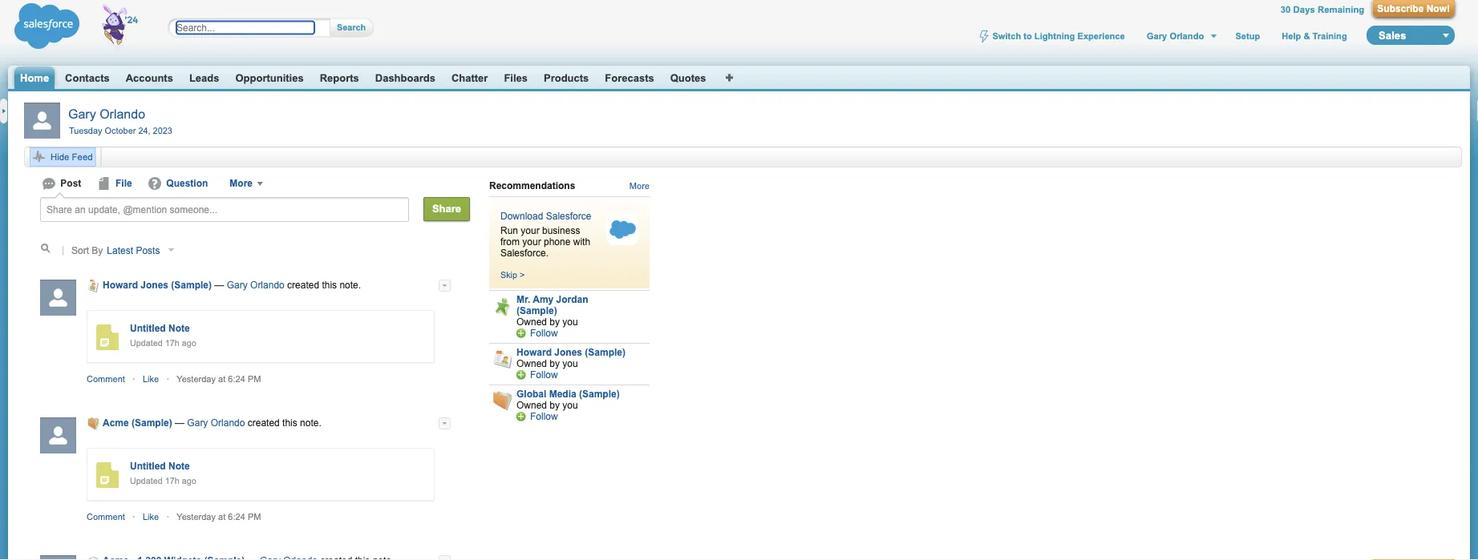 Task type: describe. For each thing, give the bounding box(es) containing it.
skip > link
[[501, 270, 525, 280]]

mr. amy jordan (sample) image
[[492, 297, 512, 316]]

comment link for howard jones (sample)
[[87, 375, 125, 385]]

media
[[549, 389, 576, 400]]

hide feed
[[51, 152, 93, 162]]

follow for media
[[530, 411, 558, 422]]

tuesday october 24, 2023 link
[[69, 126, 172, 136]]

download salesforce link
[[501, 211, 638, 245]]

products link
[[544, 72, 589, 84]]

— gary orlando created this note. for acme (sample)
[[172, 418, 321, 429]]

hide
[[51, 152, 69, 162]]

question link
[[146, 176, 209, 191]]

gary right experience
[[1147, 31, 1167, 41]]

yesterday at 6:24 pm link for howard jones (sample)
[[177, 375, 261, 385]]

question
[[166, 178, 208, 189]]

forecasts
[[605, 72, 654, 84]]

follow this contact to receive updates in your feed. image
[[517, 370, 526, 380]]

owned for global
[[517, 400, 547, 411]]

follow this account to receive updates in your feed. image
[[517, 412, 526, 422]]

follow link for media
[[530, 411, 558, 422]]

download salesforce
[[501, 211, 591, 222]]

like link for (sample)
[[143, 513, 159, 523]]

like link for jones
[[143, 375, 159, 385]]

all tabs image
[[725, 72, 735, 81]]

salesforce.
[[501, 248, 549, 259]]

home
[[20, 72, 49, 84]]

account image
[[87, 418, 99, 431]]

quotes
[[670, 72, 706, 84]]

run
[[501, 225, 518, 236]]

we can't provide a preview for this file image for acme
[[96, 463, 119, 488]]

howard jones (sample) image
[[492, 350, 512, 369]]

acme (sample)
[[103, 418, 172, 429]]

howard jones (sample) owned by you
[[517, 347, 626, 369]]

global media (sample) owned by you
[[517, 389, 620, 411]]

follow link for jones
[[530, 370, 558, 380]]

gary orlando image
[[40, 280, 76, 316]]

skip >
[[501, 270, 525, 280]]

comment for acme
[[87, 513, 125, 523]]

this for acme (sample)
[[282, 418, 297, 429]]

remaining
[[1318, 4, 1365, 15]]

opportunity image
[[87, 556, 99, 561]]

opportunities link
[[235, 72, 304, 84]]

mr.
[[517, 294, 530, 305]]

(sample) for howard jones (sample)
[[171, 280, 212, 291]]

reports link
[[320, 72, 359, 84]]

howard jones (sample)
[[103, 280, 212, 291]]

sales
[[1379, 29, 1406, 41]]

howard for howard jones (sample)
[[103, 280, 138, 291]]

experience
[[1078, 31, 1125, 41]]

sort
[[71, 245, 89, 256]]

quotes link
[[670, 72, 706, 84]]

follow link for amy
[[530, 328, 558, 339]]

phone
[[544, 236, 571, 247]]

ago for jones
[[182, 338, 196, 348]]

comment · like · for acme
[[87, 513, 174, 523]]

comment link for acme (sample)
[[87, 513, 125, 523]]

pm for howard jones (sample)
[[248, 375, 261, 385]]

business
[[542, 225, 580, 236]]

by for media
[[550, 400, 560, 411]]

1 horizontal spatial more link
[[630, 180, 650, 193]]

amy
[[533, 294, 554, 305]]

comment · like · for howard
[[87, 375, 174, 385]]

switch to lightning experience link
[[977, 30, 1127, 43]]

howard jones (sample) link for howard jones (sample) owned by you
[[517, 347, 626, 358]]

skip
[[501, 270, 517, 280]]

latest
[[107, 245, 133, 256]]

30 days remaining
[[1281, 4, 1365, 15]]

days
[[1293, 4, 1315, 15]]

global
[[517, 389, 547, 400]]

24,
[[138, 126, 150, 136]]

feed
[[72, 152, 93, 162]]

note. for acme (sample)
[[300, 418, 321, 429]]

to
[[1024, 31, 1032, 41]]

1 vertical spatial gary orlando image
[[40, 418, 76, 454]]

chatter link
[[451, 72, 488, 84]]

untitled note updated 17h ago for jones
[[130, 323, 196, 348]]

training
[[1313, 31, 1347, 41]]

at for acme (sample)
[[218, 513, 226, 523]]

salesforce.com image
[[10, 0, 151, 52]]

with
[[573, 236, 590, 247]]

2023
[[153, 126, 172, 136]]

accounts link
[[126, 72, 173, 84]]

|
[[62, 245, 64, 255]]

your up 'salesforce.' at the top left of the page
[[522, 236, 541, 247]]

jordan
[[556, 294, 588, 305]]

contacts link
[[65, 72, 110, 84]]

contacts
[[65, 72, 110, 84]]

application for acme (sample)
[[439, 418, 451, 430]]

this for howard jones (sample)
[[322, 280, 337, 291]]

setup
[[1236, 31, 1260, 41]]

untitled for (sample)
[[130, 461, 166, 472]]

gary orlando
[[1147, 31, 1204, 41]]

created for howard jones (sample)
[[287, 280, 319, 291]]

acme (sample) link
[[87, 418, 172, 431]]

ago for (sample)
[[182, 476, 196, 486]]

file
[[116, 178, 132, 189]]

orlando inside gary orlando tuesday october 24, 2023
[[100, 107, 145, 122]]

1 horizontal spatial more
[[630, 181, 650, 191]]

— gary orlando created this note. for howard jones (sample)
[[212, 280, 361, 291]]

>
[[520, 270, 525, 280]]

gary orlando link for howard jones (sample)
[[227, 280, 285, 291]]

0 vertical spatial gary orlando link
[[68, 107, 145, 122]]

by
[[92, 245, 103, 256]]

jones for howard jones (sample) owned by you
[[555, 347, 582, 358]]

dashboards link
[[375, 72, 435, 84]]

yesterday for acme (sample)
[[177, 513, 216, 523]]

leads link
[[189, 72, 219, 84]]

30 days remaining link
[[1281, 4, 1365, 15]]

accounts
[[126, 72, 173, 84]]

help & training
[[1282, 31, 1347, 41]]

help & training link
[[1280, 31, 1349, 41]]

gary orlando tuesday october 24, 2023
[[68, 107, 172, 136]]

files
[[504, 72, 528, 84]]

gary inside gary orlando tuesday october 24, 2023
[[68, 107, 96, 122]]

download
[[501, 211, 543, 222]]

6:24 for howard jones (sample)
[[228, 375, 245, 385]]

post link
[[40, 176, 82, 200]]

files link
[[504, 72, 528, 84]]

acme
[[103, 418, 129, 429]]

post
[[60, 178, 81, 189]]

from
[[501, 236, 520, 247]]

products
[[544, 72, 589, 84]]

leads
[[189, 72, 219, 84]]

like for (sample)
[[143, 513, 159, 523]]

by for jones
[[550, 358, 560, 369]]

untitled for jones
[[130, 323, 166, 334]]



Task type: locate. For each thing, give the bounding box(es) containing it.
1 vertical spatial 17h
[[165, 476, 180, 486]]

0 vertical spatial ago
[[182, 338, 196, 348]]

2 yesterday at 6:24 pm from the top
[[177, 513, 261, 523]]

1 vertical spatial yesterday at 6:24 pm link
[[177, 513, 261, 523]]

1 vertical spatial untitled note link
[[130, 461, 190, 472]]

None button
[[1373, 0, 1455, 17], [330, 18, 366, 37], [423, 197, 470, 221], [1373, 0, 1455, 17], [330, 18, 366, 37], [423, 197, 470, 221]]

you inside global media (sample) owned by you
[[563, 400, 578, 411]]

0 vertical spatial gary orlando image
[[24, 103, 60, 139]]

0 vertical spatial created
[[287, 280, 319, 291]]

0 vertical spatial howard
[[103, 280, 138, 291]]

untitled note link for jones
[[130, 323, 190, 334]]

2 vertical spatial follow
[[530, 411, 558, 422]]

0 vertical spatial pm
[[248, 375, 261, 385]]

0 horizontal spatial jones
[[141, 280, 168, 291]]

2 updated from the top
[[130, 476, 163, 486]]

1 vertical spatial updated
[[130, 476, 163, 486]]

file link
[[95, 176, 133, 191]]

— for howard jones (sample)
[[214, 280, 224, 291]]

(sample) for howard jones (sample) owned by you
[[585, 347, 626, 358]]

1 owned from the top
[[517, 317, 547, 327]]

pm
[[248, 375, 261, 385], [248, 513, 261, 523]]

lightning
[[1035, 31, 1075, 41]]

(sample)
[[171, 280, 212, 291], [517, 305, 557, 316], [585, 347, 626, 358], [579, 389, 620, 400], [132, 418, 172, 429]]

2 comment · like · from the top
[[87, 513, 174, 523]]

comment · like ·
[[87, 375, 174, 385], [87, 513, 174, 523]]

2 vertical spatial application
[[439, 556, 451, 561]]

howard jones (sample) link for created this note.
[[87, 280, 212, 293]]

yesterday at 6:24 pm for acme (sample)
[[177, 513, 261, 523]]

yesterday
[[177, 375, 216, 385], [177, 513, 216, 523]]

1 comment from the top
[[87, 375, 125, 385]]

gary orlando image left opportunity image
[[40, 556, 76, 561]]

0 horizontal spatial created
[[248, 418, 280, 429]]

owned up follow this lead to receive updates in your feed. image at the bottom left of the page
[[517, 317, 547, 327]]

note. for howard jones (sample)
[[340, 280, 361, 291]]

0 vertical spatial application
[[439, 280, 451, 292]]

created for acme (sample)
[[248, 418, 280, 429]]

0 vertical spatial untitled
[[130, 323, 166, 334]]

1 by from the top
[[550, 317, 560, 327]]

tuesday
[[69, 126, 102, 136]]

we can't provide a preview for this file image down contact icon
[[96, 325, 119, 351]]

2 17h from the top
[[165, 476, 180, 486]]

1 yesterday from the top
[[177, 375, 216, 385]]

0 vertical spatial follow
[[530, 328, 558, 339]]

1 we can't provide a preview for this file image from the top
[[96, 325, 119, 351]]

2 by from the top
[[550, 358, 560, 369]]

opportunities
[[235, 72, 304, 84]]

1 vertical spatial you
[[563, 358, 578, 369]]

2 owned from the top
[[517, 358, 547, 369]]

this
[[322, 280, 337, 291], [282, 418, 297, 429]]

we can't provide a preview for this file image for howard
[[96, 325, 119, 351]]

run your business from your phone with salesforce.
[[501, 225, 590, 259]]

chatter
[[451, 72, 488, 84]]

updated down acme (sample)
[[130, 476, 163, 486]]

0 vertical spatial —
[[214, 280, 224, 291]]

0 vertical spatial — gary orlando created this note.
[[212, 280, 361, 291]]

1 vertical spatial gary orlando link
[[227, 280, 285, 291]]

untitled
[[130, 323, 166, 334], [130, 461, 166, 472]]

0 vertical spatial comment
[[87, 375, 125, 385]]

comment link up the acme
[[87, 375, 125, 385]]

1 you from the top
[[563, 317, 578, 327]]

comment for howard
[[87, 375, 125, 385]]

howard inside howard jones (sample) owned by you
[[517, 347, 552, 358]]

(sample) inside mr. amy jordan (sample) owned by you
[[517, 305, 557, 316]]

0 vertical spatial jones
[[141, 280, 168, 291]]

None text field
[[47, 204, 403, 217]]

1 ago from the top
[[182, 338, 196, 348]]

comment · like · up opportunity image
[[87, 513, 174, 523]]

comment · like · up acme (sample)
[[87, 375, 174, 385]]

— gary orlando created this note.
[[212, 280, 361, 291], [172, 418, 321, 429]]

1 horizontal spatial howard
[[517, 347, 552, 358]]

2 like from the top
[[143, 513, 159, 523]]

follow right the follow this account to receive updates in your feed. icon
[[530, 411, 558, 422]]

1 vertical spatial follow
[[530, 370, 558, 380]]

0 horizontal spatial —
[[175, 418, 185, 429]]

follow this lead to receive updates in your feed. image
[[517, 329, 526, 338]]

switch
[[993, 31, 1021, 41]]

0 vertical spatial owned
[[517, 317, 547, 327]]

1 vertical spatial we can't provide a preview for this file image
[[96, 463, 119, 488]]

1 vertical spatial —
[[175, 418, 185, 429]]

2 yesterday at 6:24 pm link from the top
[[177, 513, 261, 523]]

1 vertical spatial untitled note updated 17h ago
[[130, 461, 196, 486]]

your down download
[[521, 225, 540, 236]]

gary orlando link
[[68, 107, 145, 122], [227, 280, 285, 291], [187, 418, 245, 429]]

we can't provide a preview for this file image down the acme
[[96, 463, 119, 488]]

0 vertical spatial yesterday
[[177, 375, 216, 385]]

setup link
[[1234, 31, 1262, 41]]

by down media
[[550, 400, 560, 411]]

1 vertical spatial owned
[[517, 358, 547, 369]]

1 vertical spatial ago
[[182, 476, 196, 486]]

Search... text field
[[176, 21, 314, 34]]

1 horizontal spatial created
[[287, 280, 319, 291]]

— right acme (sample)
[[175, 418, 185, 429]]

application
[[439, 280, 451, 292], [439, 418, 451, 430], [439, 556, 451, 561]]

gary right acme (sample)
[[187, 418, 208, 429]]

you for jones
[[563, 358, 578, 369]]

comment up opportunity image
[[87, 513, 125, 523]]

0 vertical spatial we can't provide a preview for this file image
[[96, 325, 119, 351]]

updated down howard jones (sample)
[[130, 338, 163, 348]]

by inside howard jones (sample) owned by you
[[550, 358, 560, 369]]

yesterday at 6:24 pm for howard jones (sample)
[[177, 375, 261, 385]]

0 vertical spatial this
[[322, 280, 337, 291]]

2 ago from the top
[[182, 476, 196, 486]]

1 vertical spatial this
[[282, 418, 297, 429]]

owned inside howard jones (sample) owned by you
[[517, 358, 547, 369]]

17h
[[165, 338, 180, 348], [165, 476, 180, 486]]

switch to lightning experience
[[993, 31, 1125, 41]]

1 vertical spatial yesterday at 6:24 pm
[[177, 513, 261, 523]]

orlando
[[1170, 31, 1204, 41], [100, 107, 145, 122], [250, 280, 285, 291], [211, 418, 245, 429]]

1 pm from the top
[[248, 375, 261, 385]]

dashboards
[[375, 72, 435, 84]]

follow link right follow this lead to receive updates in your feed. image at the bottom left of the page
[[530, 328, 558, 339]]

untitled note link down howard jones (sample)
[[130, 323, 190, 334]]

note.
[[340, 280, 361, 291], [300, 418, 321, 429]]

0 vertical spatial at
[[218, 375, 226, 385]]

more
[[230, 178, 253, 189], [630, 181, 650, 191]]

we can't provide a preview for this file image
[[96, 325, 119, 351], [96, 463, 119, 488]]

jones inside howard jones (sample) owned by you
[[555, 347, 582, 358]]

·
[[132, 375, 135, 385], [166, 375, 169, 385], [132, 513, 135, 523], [166, 513, 169, 523]]

1 vertical spatial yesterday
[[177, 513, 216, 523]]

6:24
[[228, 375, 245, 385], [228, 513, 245, 523]]

1 like link from the top
[[143, 375, 159, 385]]

you down global media (sample) link
[[563, 400, 578, 411]]

2 comment link from the top
[[87, 513, 125, 523]]

you inside mr. amy jordan (sample) owned by you
[[563, 317, 578, 327]]

0 vertical spatial comment · like ·
[[87, 375, 174, 385]]

1 yesterday at 6:24 pm link from the top
[[177, 375, 261, 385]]

1 follow link from the top
[[530, 328, 558, 339]]

1 vertical spatial untitled
[[130, 461, 166, 472]]

follow right follow this lead to receive updates in your feed. image at the bottom left of the page
[[530, 328, 558, 339]]

1 vertical spatial howard jones (sample) link
[[517, 347, 626, 358]]

ago
[[182, 338, 196, 348], [182, 476, 196, 486]]

2 yesterday from the top
[[177, 513, 216, 523]]

0 vertical spatial 17h
[[165, 338, 180, 348]]

— for acme (sample)
[[175, 418, 185, 429]]

untitled note updated 17h ago
[[130, 323, 196, 348], [130, 461, 196, 486]]

by inside mr. amy jordan (sample) owned by you
[[550, 317, 560, 327]]

untitled down acme (sample)
[[130, 461, 166, 472]]

30
[[1281, 4, 1291, 15]]

17h for (sample)
[[165, 476, 180, 486]]

(sample) inside howard jones (sample) owned by you
[[585, 347, 626, 358]]

0 vertical spatial untitled note updated 17h ago
[[130, 323, 196, 348]]

1 vertical spatial like link
[[143, 513, 159, 523]]

1 comment · like · from the top
[[87, 375, 174, 385]]

you down jordan on the left bottom
[[563, 317, 578, 327]]

3 you from the top
[[563, 400, 578, 411]]

jones up global media (sample) link
[[555, 347, 582, 358]]

17h down acme (sample)
[[165, 476, 180, 486]]

2 note from the top
[[168, 461, 190, 472]]

0 vertical spatial you
[[563, 317, 578, 327]]

1 vertical spatial jones
[[555, 347, 582, 358]]

global media (sample) link
[[517, 389, 620, 400]]

howard jones (sample) link down posts
[[87, 280, 212, 293]]

1 at from the top
[[218, 375, 226, 385]]

home link
[[20, 72, 49, 85]]

note for jones
[[168, 323, 190, 334]]

yesterday at 6:24 pm link for acme (sample)
[[177, 513, 261, 523]]

pm for acme (sample)
[[248, 513, 261, 523]]

1 vertical spatial comment link
[[87, 513, 125, 523]]

1 comment link from the top
[[87, 375, 125, 385]]

howard
[[103, 280, 138, 291], [517, 347, 552, 358]]

follow link right follow this contact to receive updates in your feed. image on the bottom left
[[530, 370, 558, 380]]

updated for (sample)
[[130, 476, 163, 486]]

0 horizontal spatial more link
[[218, 178, 273, 191]]

untitled note updated 17h ago for (sample)
[[130, 461, 196, 486]]

0 horizontal spatial more
[[230, 178, 253, 189]]

follow for amy
[[530, 328, 558, 339]]

owned inside mr. amy jordan (sample) owned by you
[[517, 317, 547, 327]]

1 follow from the top
[[530, 328, 558, 339]]

note down acme (sample)
[[168, 461, 190, 472]]

3 follow link from the top
[[530, 411, 558, 422]]

2 we can't provide a preview for this file image from the top
[[96, 463, 119, 488]]

owned for howard
[[517, 358, 547, 369]]

1 vertical spatial created
[[248, 418, 280, 429]]

1 17h from the top
[[165, 338, 180, 348]]

2 vertical spatial you
[[563, 400, 578, 411]]

0 vertical spatial by
[[550, 317, 560, 327]]

0 vertical spatial like link
[[143, 375, 159, 385]]

1 vertical spatial at
[[218, 513, 226, 523]]

0 horizontal spatial note.
[[300, 418, 321, 429]]

yesterday at 6:24 pm
[[177, 375, 261, 385], [177, 513, 261, 523]]

1 vertical spatial comment · like ·
[[87, 513, 174, 523]]

follow link
[[530, 328, 558, 339], [530, 370, 558, 380], [530, 411, 558, 422]]

—
[[214, 280, 224, 291], [175, 418, 185, 429]]

you up global media (sample) link
[[563, 358, 578, 369]]

1 vertical spatial pm
[[248, 513, 261, 523]]

1 untitled from the top
[[130, 323, 166, 334]]

owned up follow this contact to receive updates in your feed. image on the bottom left
[[517, 358, 547, 369]]

global media (sample) image
[[492, 391, 512, 411]]

gary orlando image
[[24, 103, 60, 139], [40, 418, 76, 454], [40, 556, 76, 561]]

at
[[218, 375, 226, 385], [218, 513, 226, 523]]

gary orlando image up hide feed "icon"
[[24, 103, 60, 139]]

gary orlando image left account 'icon'
[[40, 418, 76, 454]]

howard down follow this lead to receive updates in your feed. image at the bottom left of the page
[[517, 347, 552, 358]]

17h for jones
[[165, 338, 180, 348]]

by inside global media (sample) owned by you
[[550, 400, 560, 411]]

untitled note updated 17h ago down acme (sample)
[[130, 461, 196, 486]]

2 application from the top
[[439, 418, 451, 430]]

you inside howard jones (sample) owned by you
[[563, 358, 578, 369]]

2 vertical spatial owned
[[517, 400, 547, 411]]

0 vertical spatial 6:24
[[228, 375, 245, 385]]

click to open sidebar [alt+s] image
[[0, 99, 7, 124]]

yesterday at 6:24 pm link
[[177, 375, 261, 385], [177, 513, 261, 523]]

(sample) inside global media (sample) owned by you
[[579, 389, 620, 400]]

comment up the acme
[[87, 375, 125, 385]]

0 vertical spatial yesterday at 6:24 pm link
[[177, 375, 261, 385]]

howard for howard jones (sample) owned by you
[[517, 347, 552, 358]]

1 untitled note link from the top
[[130, 323, 190, 334]]

owned down global
[[517, 400, 547, 411]]

application for howard jones (sample)
[[439, 280, 451, 292]]

untitled note link for (sample)
[[130, 461, 190, 472]]

2 comment from the top
[[87, 513, 125, 523]]

2 untitled note updated 17h ago from the top
[[130, 461, 196, 486]]

2 vertical spatial gary orlando image
[[40, 556, 76, 561]]

untitled note updated 17h ago down howard jones (sample)
[[130, 323, 196, 348]]

mr. amy jordan (sample) link
[[517, 294, 588, 316]]

17h down howard jones (sample)
[[165, 338, 180, 348]]

3 application from the top
[[439, 556, 451, 561]]

untitled down howard jones (sample)
[[130, 323, 166, 334]]

1 vertical spatial howard
[[517, 347, 552, 358]]

1 vertical spatial application
[[439, 418, 451, 430]]

you for media
[[563, 400, 578, 411]]

mr. amy jordan (sample) owned by you
[[517, 294, 588, 327]]

2 follow link from the top
[[530, 370, 558, 380]]

1 horizontal spatial —
[[214, 280, 224, 291]]

0 vertical spatial comment link
[[87, 375, 125, 385]]

1 vertical spatial like
[[143, 513, 159, 523]]

2 vertical spatial by
[[550, 400, 560, 411]]

note down howard jones (sample)
[[168, 323, 190, 334]]

2 you from the top
[[563, 358, 578, 369]]

1 vertical spatial by
[[550, 358, 560, 369]]

jones inside "howard jones (sample)" link
[[141, 280, 168, 291]]

1 horizontal spatial this
[[322, 280, 337, 291]]

gary
[[1147, 31, 1167, 41], [68, 107, 96, 122], [227, 280, 248, 291], [187, 418, 208, 429]]

yesterday for howard jones (sample)
[[177, 375, 216, 385]]

created
[[287, 280, 319, 291], [248, 418, 280, 429]]

2 untitled note link from the top
[[130, 461, 190, 472]]

jones down posts
[[141, 280, 168, 291]]

2 follow from the top
[[530, 370, 558, 380]]

jones
[[141, 280, 168, 291], [555, 347, 582, 358]]

like
[[143, 375, 159, 385], [143, 513, 159, 523]]

2 pm from the top
[[248, 513, 261, 523]]

0 horizontal spatial howard
[[103, 280, 138, 291]]

&
[[1304, 31, 1310, 41]]

3 follow from the top
[[530, 411, 558, 422]]

2 untitled from the top
[[130, 461, 166, 472]]

1 6:24 from the top
[[228, 375, 245, 385]]

hide feed link
[[33, 151, 93, 164]]

search this feed... image
[[41, 244, 50, 253]]

howard jones (sample) link up global media (sample) link
[[517, 347, 626, 358]]

by
[[550, 317, 560, 327], [550, 358, 560, 369], [550, 400, 560, 411]]

help
[[1282, 31, 1301, 41]]

2 6:24 from the top
[[228, 513, 245, 523]]

1 untitled note updated 17h ago from the top
[[130, 323, 196, 348]]

untitled note link down acme (sample)
[[130, 461, 190, 472]]

1 horizontal spatial note.
[[340, 280, 361, 291]]

0 vertical spatial follow link
[[530, 328, 558, 339]]

sort by latest posts
[[71, 245, 160, 256]]

1 like from the top
[[143, 375, 159, 385]]

jones for howard jones (sample)
[[141, 280, 168, 291]]

1 vertical spatial — gary orlando created this note.
[[172, 418, 321, 429]]

1 horizontal spatial jones
[[555, 347, 582, 358]]

more link
[[218, 178, 273, 191], [630, 180, 650, 193]]

6:24 for acme (sample)
[[228, 513, 245, 523]]

3 owned from the top
[[517, 400, 547, 411]]

posts
[[136, 245, 160, 256]]

1 updated from the top
[[130, 338, 163, 348]]

1 vertical spatial note
[[168, 461, 190, 472]]

0 horizontal spatial this
[[282, 418, 297, 429]]

0 vertical spatial howard jones (sample) link
[[87, 280, 212, 293]]

1 vertical spatial 6:24
[[228, 513, 245, 523]]

1 horizontal spatial howard jones (sample) link
[[517, 347, 626, 358]]

howard right contact icon
[[103, 280, 138, 291]]

at for howard jones (sample)
[[218, 375, 226, 385]]

follow for jones
[[530, 370, 558, 380]]

october
[[105, 126, 136, 136]]

1 application from the top
[[439, 280, 451, 292]]

reports
[[320, 72, 359, 84]]

forecasts link
[[605, 72, 654, 84]]

salesforce
[[546, 211, 591, 222]]

0 vertical spatial yesterday at 6:24 pm
[[177, 375, 261, 385]]

0 vertical spatial updated
[[130, 338, 163, 348]]

0 vertical spatial untitled note link
[[130, 323, 190, 334]]

1 vertical spatial comment
[[87, 513, 125, 523]]

2 like link from the top
[[143, 513, 159, 523]]

1 yesterday at 6:24 pm from the top
[[177, 375, 261, 385]]

like for jones
[[143, 375, 159, 385]]

1 note from the top
[[168, 323, 190, 334]]

0 vertical spatial like
[[143, 375, 159, 385]]

gary orlando link for acme (sample)
[[187, 418, 245, 429]]

1 vertical spatial note.
[[300, 418, 321, 429]]

follow right follow this contact to receive updates in your feed. image on the bottom left
[[530, 370, 558, 380]]

2 vertical spatial gary orlando link
[[187, 418, 245, 429]]

0 vertical spatial note.
[[340, 280, 361, 291]]

owned inside global media (sample) owned by you
[[517, 400, 547, 411]]

you
[[563, 317, 578, 327], [563, 358, 578, 369], [563, 400, 578, 411]]

untitled note link
[[130, 323, 190, 334], [130, 461, 190, 472]]

recommendations
[[489, 180, 575, 191]]

2 vertical spatial follow link
[[530, 411, 558, 422]]

note for (sample)
[[168, 461, 190, 472]]

updated for jones
[[130, 338, 163, 348]]

gary right howard jones (sample)
[[227, 280, 248, 291]]

gary up tuesday
[[68, 107, 96, 122]]

follow link right the follow this account to receive updates in your feed. icon
[[530, 411, 558, 422]]

by down mr. amy jordan (sample) link
[[550, 317, 560, 327]]

2 at from the top
[[218, 513, 226, 523]]

1 vertical spatial follow link
[[530, 370, 558, 380]]

hide feed image
[[33, 151, 46, 164]]

comment link up opportunity image
[[87, 513, 125, 523]]

0 vertical spatial note
[[168, 323, 190, 334]]

updated
[[130, 338, 163, 348], [130, 476, 163, 486]]

by up media
[[550, 358, 560, 369]]

3 by from the top
[[550, 400, 560, 411]]

0 horizontal spatial howard jones (sample) link
[[87, 280, 212, 293]]

comment link
[[87, 375, 125, 385], [87, 513, 125, 523]]

(sample) for global media (sample) owned by you
[[579, 389, 620, 400]]

contact image
[[87, 280, 99, 293]]

— right howard jones (sample)
[[214, 280, 224, 291]]

comment
[[87, 375, 125, 385], [87, 513, 125, 523]]



Task type: vqa. For each thing, say whether or not it's contained in the screenshot.
Use
no



